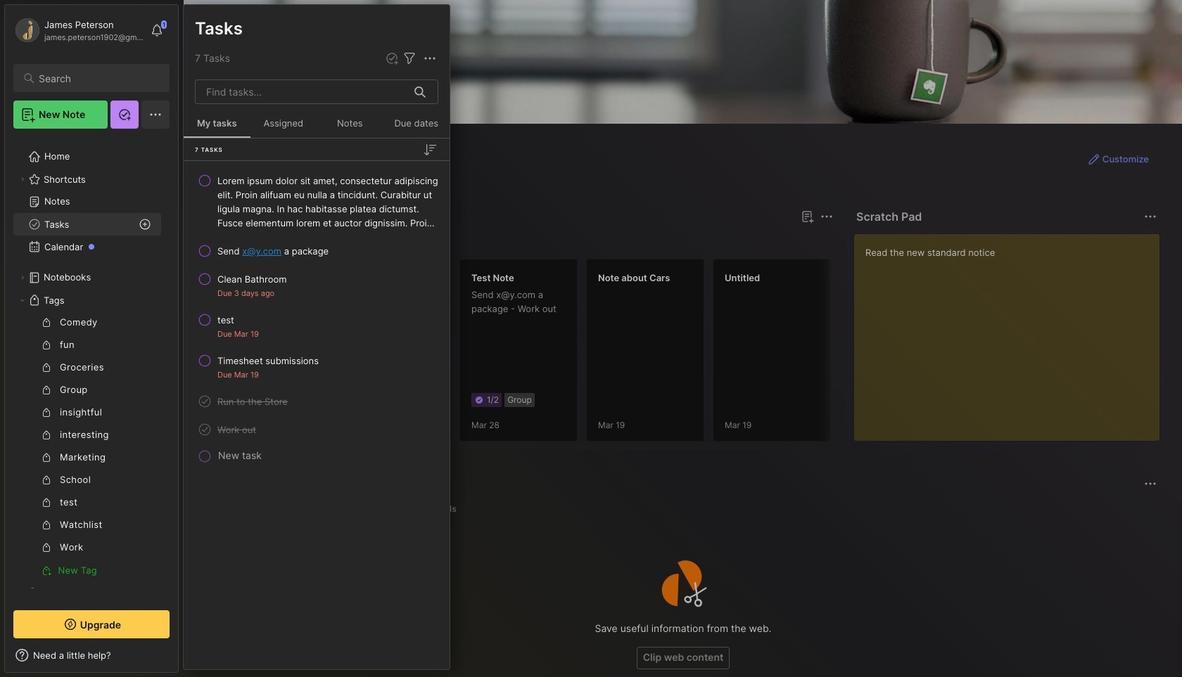 Task type: vqa. For each thing, say whether or not it's contained in the screenshot.
Tasks button
no



Task type: locate. For each thing, give the bounding box(es) containing it.
More actions and view options field
[[418, 50, 438, 67]]

2 tab list from the top
[[209, 501, 1155, 518]]

filter tasks image
[[401, 50, 418, 67]]

None search field
[[39, 70, 157, 87]]

work out 6 cell
[[217, 423, 256, 437]]

row group
[[184, 167, 450, 467], [206, 259, 1182, 450]]

tree
[[5, 137, 178, 635]]

0 vertical spatial tab list
[[209, 234, 831, 251]]

tab
[[209, 234, 250, 251], [256, 234, 313, 251], [209, 501, 263, 518], [424, 501, 463, 518]]

timesheet submissions 4 cell
[[217, 354, 319, 368]]

test 3 cell
[[217, 313, 234, 327]]

group
[[13, 312, 161, 582]]

WHAT'S NEW field
[[5, 645, 178, 667]]

Search text field
[[39, 72, 157, 85]]

row
[[189, 168, 444, 236], [189, 239, 444, 264], [189, 267, 444, 305], [189, 308, 444, 346], [189, 348, 444, 386], [189, 389, 444, 415], [189, 417, 444, 443]]

new task image
[[385, 51, 399, 65]]

clean bathroom 2 cell
[[217, 272, 287, 286]]

tab list
[[209, 234, 831, 251], [209, 501, 1155, 518]]

none search field inside main element
[[39, 70, 157, 87]]

Sort options field
[[422, 141, 438, 158]]

1 row from the top
[[189, 168, 444, 236]]

lorem ipsum dolor sit amet, consectetur adipiscing elit. proin alifuam eu nulla a tincidunt. curabitur ut ligula magna. in hac habitasse platea dictumst. fusce elementum lorem et auctor dignissim. proin eget mi id urna euismod consectetur. pellentesque porttitor ac urna quis fermentum: 0 cell
[[217, 174, 438, 230]]

Find tasks… text field
[[198, 80, 406, 103]]

1 vertical spatial tab list
[[209, 501, 1155, 518]]



Task type: describe. For each thing, give the bounding box(es) containing it.
tree inside main element
[[5, 137, 178, 635]]

more actions and view options image
[[422, 50, 438, 67]]

run to the store 5 cell
[[217, 395, 288, 409]]

Start writing… text field
[[866, 234, 1159, 430]]

4 row from the top
[[189, 308, 444, 346]]

6 row from the top
[[189, 389, 444, 415]]

main element
[[0, 0, 183, 678]]

expand notebooks image
[[18, 274, 27, 282]]

click to collapse image
[[178, 652, 188, 669]]

3 row from the top
[[189, 267, 444, 305]]

expand tags image
[[18, 296, 27, 305]]

1 tab list from the top
[[209, 234, 831, 251]]

sort options image
[[422, 141, 438, 158]]

Account field
[[13, 16, 144, 44]]

2 row from the top
[[189, 239, 444, 264]]

7 row from the top
[[189, 417, 444, 443]]

send x@y.com a package 1 cell
[[217, 244, 329, 258]]

Filter tasks field
[[401, 50, 418, 67]]

group inside tree
[[13, 312, 161, 582]]

5 row from the top
[[189, 348, 444, 386]]



